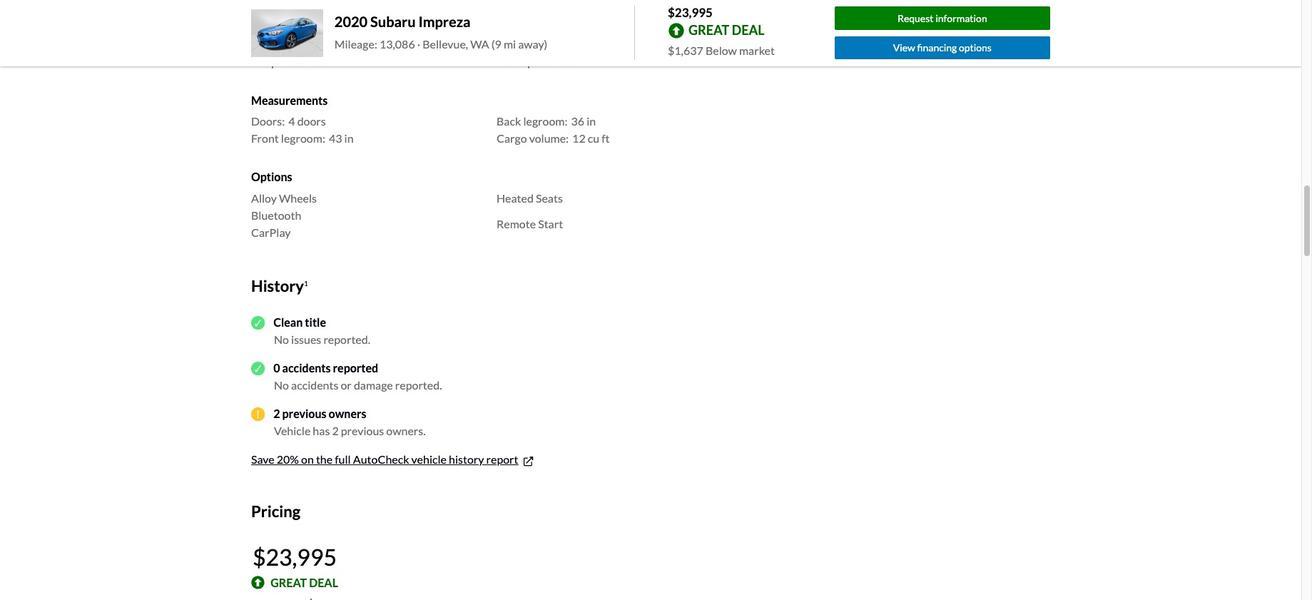 Task type: describe. For each thing, give the bounding box(es) containing it.
rating: right the 'rollover'
[[578, 38, 611, 52]]

bellevue,
[[423, 37, 468, 51]]

history 1
[[251, 276, 308, 295]]

great deal image
[[251, 576, 265, 590]]

0 horizontal spatial 2
[[274, 407, 280, 421]]

doors
[[297, 115, 326, 128]]

(9
[[492, 37, 502, 51]]

2020 subaru impreza mileage: 13,086 · bellevue, wa (9 mi away)
[[335, 13, 548, 51]]

owners.
[[386, 424, 426, 438]]

in inside the doors: 4 doors front legroom: 43 in
[[344, 132, 354, 145]]

has
[[313, 424, 330, 438]]

save
[[251, 453, 275, 466]]

title
[[305, 316, 326, 329]]

adaptive cruise control
[[251, 55, 372, 69]]

vdpalert image
[[251, 407, 265, 421]]

0
[[274, 361, 280, 375]]

remote start
[[497, 217, 563, 230]]

crash
[[328, 38, 354, 52]]

nhtsa for nhtsa frontal crash rating:
[[251, 38, 289, 52]]

deal
[[732, 22, 765, 38]]

the
[[316, 453, 333, 466]]

great deal
[[689, 22, 765, 38]]

1
[[304, 279, 308, 287]]

legroom: inside the back legroom: 36 in cargo volume: 12 cu ft
[[523, 115, 568, 128]]

owners
[[329, 407, 367, 421]]

$1,637
[[668, 43, 704, 57]]

rating: for nhtsa frontal crash rating:
[[357, 38, 389, 52]]

2020 subaru impreza image
[[251, 9, 323, 57]]

clean
[[274, 316, 303, 329]]

2020
[[335, 13, 368, 30]]

below
[[706, 43, 737, 57]]

information
[[936, 12, 988, 24]]

0 accidents reported
[[274, 361, 378, 375]]

great deal
[[271, 576, 338, 589]]

rollover
[[537, 38, 576, 52]]

away)
[[518, 37, 548, 51]]

mi
[[504, 37, 516, 51]]

safety
[[327, 21, 358, 34]]

vdpcheck image
[[251, 316, 265, 330]]

safety
[[251, 0, 284, 14]]

heated
[[497, 191, 534, 205]]

accidents for 0
[[282, 361, 331, 375]]

wheels
[[279, 191, 317, 205]]

cruise
[[299, 55, 331, 69]]

36
[[571, 115, 585, 128]]

nhtsa frontal crash rating:
[[251, 38, 389, 52]]

great
[[689, 22, 730, 38]]

back
[[497, 115, 521, 128]]

doors: 4 doors front legroom: 43 in
[[251, 115, 354, 145]]

seats
[[536, 191, 563, 205]]

$23,995 for great deal
[[253, 543, 337, 571]]

12
[[573, 132, 586, 145]]

backup
[[497, 55, 534, 69]]

damage
[[354, 379, 393, 392]]

pricing
[[251, 502, 301, 521]]

deal
[[309, 576, 338, 589]]

rating: for nhtsa overall safety rating:
[[360, 21, 393, 34]]

request information
[[898, 12, 988, 24]]

autocheck
[[353, 453, 409, 466]]

ft
[[602, 132, 610, 145]]

vehicle
[[274, 424, 311, 438]]

nhtsa rollover rating:
[[497, 38, 611, 52]]

frontal
[[291, 38, 325, 52]]

nhtsa overall safety rating:
[[251, 21, 393, 34]]

legroom: inside the doors: 4 doors front legroom: 43 in
[[281, 132, 325, 145]]

cu
[[588, 132, 600, 145]]

back legroom: 36 in cargo volume: 12 cu ft
[[497, 115, 610, 145]]

history
[[251, 276, 304, 295]]

market
[[739, 43, 775, 57]]

·
[[417, 37, 421, 51]]

no for no issues reported.
[[274, 333, 289, 346]]

subaru
[[370, 13, 416, 30]]

issues
[[291, 333, 321, 346]]

no for no accidents or damage reported.
[[274, 379, 289, 392]]



Task type: vqa. For each thing, say whether or not it's contained in the screenshot.
$23,995 related to $1,637
yes



Task type: locate. For each thing, give the bounding box(es) containing it.
0 horizontal spatial reported.
[[324, 333, 371, 346]]

legroom: down doors
[[281, 132, 325, 145]]

1 vertical spatial previous
[[341, 424, 384, 438]]

1 vertical spatial accidents
[[291, 379, 339, 392]]

reported. right damage
[[395, 379, 442, 392]]

nhtsa for nhtsa rollover rating:
[[497, 38, 535, 52]]

options
[[251, 170, 292, 184]]

$23,995 for $1,637
[[668, 5, 713, 20]]

1 horizontal spatial in
[[587, 115, 596, 128]]

heated seats
[[497, 191, 563, 205]]

no down clean
[[274, 333, 289, 346]]

history
[[449, 453, 484, 466]]

no issues reported.
[[274, 333, 371, 346]]

nhtsa down safety
[[251, 21, 289, 34]]

legroom: up volume:
[[523, 115, 568, 128]]

1 horizontal spatial legroom:
[[523, 115, 568, 128]]

options
[[959, 42, 992, 54]]

nhtsa up backup
[[497, 38, 535, 52]]

1 vertical spatial no
[[274, 379, 289, 392]]

start
[[538, 217, 563, 230]]

0 vertical spatial accidents
[[282, 361, 331, 375]]

0 vertical spatial in
[[587, 115, 596, 128]]

$1,637 below market
[[668, 43, 775, 57]]

1 vertical spatial 2
[[332, 424, 339, 438]]

on
[[301, 453, 314, 466]]

1 vertical spatial reported.
[[395, 379, 442, 392]]

legroom:
[[523, 115, 568, 128], [281, 132, 325, 145]]

accidents down issues
[[282, 361, 331, 375]]

1 vertical spatial legroom:
[[281, 132, 325, 145]]

1 horizontal spatial 2
[[332, 424, 339, 438]]

20%
[[277, 453, 299, 466]]

wa
[[471, 37, 489, 51]]

vehicle
[[412, 453, 447, 466]]

in right 36
[[587, 115, 596, 128]]

no accidents or damage reported.
[[274, 379, 442, 392]]

mileage:
[[335, 37, 377, 51]]

rating: up control
[[357, 38, 389, 52]]

1 vertical spatial in
[[344, 132, 354, 145]]

0 horizontal spatial previous
[[282, 407, 327, 421]]

save 20% on the full autocheck vehicle history report image
[[521, 455, 535, 468]]

front
[[251, 132, 279, 145]]

great
[[271, 576, 307, 589]]

previous
[[282, 407, 327, 421], [341, 424, 384, 438]]

43
[[329, 132, 342, 145]]

rating:
[[360, 21, 393, 34], [357, 38, 389, 52], [578, 38, 611, 52]]

1 horizontal spatial $23,995
[[668, 5, 713, 20]]

1 horizontal spatial reported.
[[395, 379, 442, 392]]

0 vertical spatial legroom:
[[523, 115, 568, 128]]

13,086
[[380, 37, 415, 51]]

reported
[[333, 361, 378, 375]]

previous down owners at the bottom left of page
[[341, 424, 384, 438]]

2 right the vdpalert "image"
[[274, 407, 280, 421]]

cargo
[[497, 132, 527, 145]]

2 no from the top
[[274, 379, 289, 392]]

measurements
[[251, 94, 328, 107]]

clean title
[[274, 316, 326, 329]]

0 vertical spatial 2
[[274, 407, 280, 421]]

view
[[893, 42, 916, 54]]

2
[[274, 407, 280, 421], [332, 424, 339, 438]]

0 vertical spatial previous
[[282, 407, 327, 421]]

adaptive
[[251, 55, 296, 69]]

impreza
[[419, 13, 471, 30]]

in right 43
[[344, 132, 354, 145]]

vdpcheck image
[[251, 362, 265, 375]]

2 previous owners
[[274, 407, 367, 421]]

previous up vehicle
[[282, 407, 327, 421]]

nhtsa up adaptive in the top of the page
[[251, 38, 289, 52]]

doors:
[[251, 115, 285, 128]]

no down 0
[[274, 379, 289, 392]]

carplay
[[251, 225, 291, 239]]

overall
[[291, 21, 325, 34]]

1 horizontal spatial previous
[[341, 424, 384, 438]]

bluetooth
[[251, 208, 301, 222]]

remote
[[497, 217, 536, 230]]

0 vertical spatial no
[[274, 333, 289, 346]]

1 no from the top
[[274, 333, 289, 346]]

nhtsa for nhtsa overall safety rating:
[[251, 21, 289, 34]]

or
[[341, 379, 352, 392]]

report
[[486, 453, 519, 466]]

0 horizontal spatial in
[[344, 132, 354, 145]]

0 horizontal spatial $23,995
[[253, 543, 337, 571]]

vehicle has 2 previous owners.
[[274, 424, 426, 438]]

backup camera
[[497, 55, 575, 69]]

full
[[335, 453, 351, 466]]

reported. up reported
[[324, 333, 371, 346]]

save 20% on the full autocheck vehicle history report
[[251, 453, 519, 466]]

financing
[[918, 42, 957, 54]]

rating: up mileage:
[[360, 21, 393, 34]]

alloy wheels bluetooth carplay
[[251, 191, 317, 239]]

0 vertical spatial reported.
[[324, 333, 371, 346]]

accidents
[[282, 361, 331, 375], [291, 379, 339, 392]]

volume:
[[529, 132, 569, 145]]

request information button
[[835, 7, 1051, 30]]

accidents for no
[[291, 379, 339, 392]]

view financing options
[[893, 42, 992, 54]]

0 vertical spatial $23,995
[[668, 5, 713, 20]]

accidents down 0 accidents reported
[[291, 379, 339, 392]]

2 right has in the left of the page
[[332, 424, 339, 438]]

4
[[289, 115, 295, 128]]

in inside the back legroom: 36 in cargo volume: 12 cu ft
[[587, 115, 596, 128]]

1 vertical spatial $23,995
[[253, 543, 337, 571]]

view financing options button
[[835, 36, 1051, 60]]

reported.
[[324, 333, 371, 346], [395, 379, 442, 392]]

control
[[333, 55, 372, 69]]

alloy
[[251, 191, 277, 205]]

0 horizontal spatial legroom:
[[281, 132, 325, 145]]

in
[[587, 115, 596, 128], [344, 132, 354, 145]]

request
[[898, 12, 934, 24]]



